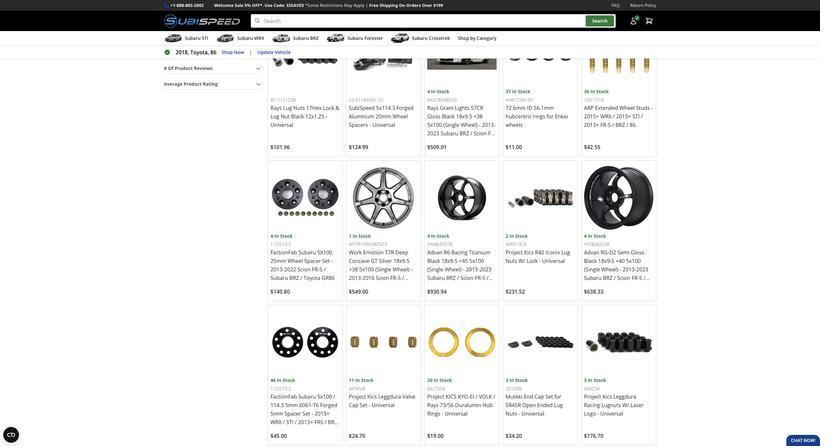 Task type: locate. For each thing, give the bounding box(es) containing it.
project down wckivb
[[349, 394, 366, 401]]

0 horizontal spatial 2015+
[[315, 411, 330, 418]]

welcome
[[214, 2, 234, 8]]

forester inside 4 in stock yat8j40dsb advan rg-d2 semi gloss black 18x9.5 +40 5x100 (single wheel) - 2013-2023 subaru brz / scion fr-s / toyota gr86 / 2014-2018 subaru forester
[[603, 292, 624, 299]]

in inside "2 in stock wrif13ck project kics r40 iconix lug nuts w/ lock - universal"
[[510, 233, 514, 239]]

0 vertical spatial spacer
[[304, 258, 321, 265]]

stock for muteki end cap set for sr45r open ended lug nuts - universal
[[515, 378, 528, 384]]

4 up the wgcrx38dgx
[[427, 89, 430, 95]]

+38 down concave
[[349, 266, 358, 273]]

wrx up update
[[254, 35, 264, 41]]

update vehicle
[[258, 49, 291, 55]]

1 horizontal spatial 2023
[[480, 266, 492, 273]]

0 horizontal spatial gloss
[[427, 113, 441, 120]]

gloss inside 4 in stock yat8j40dsb advan rg-d2 semi gloss black 18x9.5 +40 5x100 (single wheel) - 2013-2023 subaru brz / scion fr-s / toyota gr86 / 2014-2018 subaru forester
[[631, 249, 644, 256]]

4 up ya68j45dtb
[[427, 233, 430, 239]]

a subaru crosstrek thumbnail image image
[[391, 33, 409, 43]]

1 horizontal spatial leggdura
[[614, 394, 637, 401]]

0 vertical spatial w/
[[519, 258, 526, 265]]

0 vertical spatial 20
[[378, 97, 383, 103]]

4 up 1.10214.2
[[271, 233, 273, 239]]

$930.94
[[427, 289, 447, 296]]

Chrome Vanadium button
[[164, 21, 169, 26]]

restrictions
[[320, 2, 343, 8]]

- inside 4 in stock yat8j40dsb advan rg-d2 semi gloss black 18x9.5 +40 5x100 (single wheel) - 2013-2023 subaru brz / scion fr-s / toyota gr86 / 2014-2018 subaru forester
[[620, 266, 622, 273]]

888-
[[177, 2, 185, 8]]

wheel) down deep
[[393, 266, 410, 273]]

in for advan r6 racing titanium black 18x9.5 +45 5x100 (single wheel) - 2013-2023 subaru brz / scion fr-s / toyota gr86 / 2014-2018 subaru forester
[[431, 233, 436, 239]]

1 vertical spatial factionfab
[[271, 394, 297, 401]]

2018 for rays gram lights 57cr gloss black 18x9.5 +38 5x100 (single wheel) - 2013- 2023 subaru brz / scion fr- s / toyota gr86 / 2014-2018 subaru forester
[[484, 139, 496, 146]]

nuts down wrif13ck at the right
[[506, 258, 517, 265]]

v2-
[[349, 97, 356, 103]]

5x100 up 2016
[[359, 266, 374, 273]]

2018 for advan rg-d2 semi gloss black 18x9.5 +40 5x100 (single wheel) - 2013-2023 subaru brz / scion fr-s / toyota gr86 / 2014-2018 subaru forester
[[634, 283, 646, 290]]

toyota inside 4 in stock ya68j45dtb advan r6 racing titanium black 18x9.5 +45 5x100 (single wheel) - 2013-2023 subaru brz / scion fr-s / toyota gr86 / 2014-2018 subaru forester
[[427, 283, 444, 290]]

gt
[[371, 258, 378, 265]]

stock for factionfab subaru 5x100 / 114.3 5mm 6061-t6 forged 5mm spacer set - 2015+ wrx / sti / 2013+ frs / brz / 86 / 2014+ forester
[[283, 378, 295, 384]]

wrx down extended
[[601, 113, 612, 120]]

1 vertical spatial product
[[184, 81, 202, 87]]

black down ya68j45dtb
[[427, 258, 440, 265]]

racing up logo at the right bottom of page
[[584, 402, 600, 410]]

0 horizontal spatial 2023
[[427, 130, 439, 137]]

spacer inside the "46 in stock 1.10215.2 factionfab subaru 5x100 / 114.3 5mm 6061-t6 forged 5mm spacer set - 2015+ wrx / sti / 2013+ frs / brz / 86 / 2014+ forester"
[[285, 411, 301, 418]]

subaru
[[185, 35, 201, 41], [237, 35, 253, 41], [293, 35, 309, 41], [348, 35, 364, 41], [412, 35, 428, 41], [441, 130, 458, 137], [427, 147, 445, 154], [299, 249, 316, 256], [271, 275, 288, 282], [427, 275, 445, 282], [584, 275, 602, 282], [376, 283, 394, 290], [427, 292, 445, 299], [584, 292, 602, 299], [299, 394, 316, 401]]

2014+
[[285, 428, 300, 435]]

in for muteki end cap set for sr45r open ended lug nuts - universal
[[510, 378, 514, 384]]

vanadium
[[190, 21, 212, 27]]

2013- down 25mm
[[271, 266, 284, 273]]

rays
[[271, 105, 282, 112], [427, 105, 439, 112], [427, 402, 439, 410]]

1.10214.2
[[271, 241, 291, 248]]

2 vertical spatial nuts
[[506, 411, 517, 418]]

studs
[[636, 105, 650, 112]]

2 factionfab from the top
[[271, 394, 297, 401]]

1 horizontal spatial advan
[[584, 249, 600, 256]]

Scm-435 button
[[164, 0, 169, 1]]

1 horizontal spatial cap
[[535, 394, 544, 401]]

wheel inside v2-51143561-20 subispeed 5x114.3 forged aluminum 20mm wheel spacers - universal
[[393, 113, 408, 120]]

| right now
[[249, 49, 252, 56]]

20mm
[[376, 113, 391, 120]]

51143561-
[[356, 97, 378, 103]]

3 up "33100b"
[[506, 378, 509, 384]]

stock for advan rg-d2 semi gloss black 18x9.5 +40 5x100 (single wheel) - 2013-2023 subaru brz / scion fr-s / toyota gr86 / 2014-2018 subaru forester
[[594, 233, 606, 239]]

2 horizontal spatial wrx
[[601, 113, 612, 120]]

1 horizontal spatial w/
[[623, 402, 629, 410]]

muteki end cap set for sr45r open ended lug nuts - universal image
[[506, 308, 575, 377]]

factionfab down 1.10214.2
[[271, 249, 297, 256]]

2 vertical spatial duralumin
[[455, 402, 481, 410]]

rays lug nuts 17hex lock & lug nut black 12x1.25 - universal image
[[271, 19, 340, 88]]

11 in stock wckivb project kics leggdura valve cap set - universal
[[349, 378, 416, 410]]

1 vertical spatial racing
[[584, 402, 600, 410]]

0 vertical spatial sti
[[202, 35, 208, 41]]

3 in stock 33100b muteki end cap set for sr45r open ended lug nuts - universal
[[506, 378, 563, 418]]

subaru sti
[[185, 35, 208, 41]]

product down # of product reviews at left
[[184, 81, 202, 87]]

wrx inside 36 in stock 100-7716 arp extended wheel studs - 2015+ wrx / 2015+ sti / 2013+ fr-s / brz / 86
[[601, 113, 612, 120]]

toyota inside 1 in stock wt7r189538zgts work emotion t7r deep concave gt silver 18x9.5 +38 5x100 (single wheel) - 2013-2016 scion fr-s / 2013-2024 subaru brz / 2017-2024 toyota 86
[[376, 292, 393, 299]]

for down 56.1mm
[[547, 113, 554, 120]]

nuts inside "2 in stock wrif13ck project kics r40 iconix lug nuts w/ lock - universal"
[[506, 258, 517, 265]]

12x1.25
[[305, 113, 325, 120]]

subispeed 5x114.3 forged aluminum 20mm wheel spacers - universal image
[[349, 19, 418, 88]]

0 horizontal spatial 1
[[259, 46, 261, 52]]

5x100 down semi
[[626, 258, 641, 265]]

gloss for rays gram lights 57cr gloss black 18x9.5 +38 5x100 (single wheel) - 2013- 2023 subaru brz / scion fr- s / toyota gr86 / 2014-2018 subaru forester
[[427, 113, 441, 120]]

1 leggdura from the left
[[378, 394, 401, 401]]

1 horizontal spatial 20
[[427, 378, 433, 384]]

1 vertical spatial w/
[[623, 402, 629, 410]]

black right nut
[[291, 113, 304, 120]]

subaru inside dropdown button
[[412, 35, 428, 41]]

shop for shop now
[[222, 49, 233, 55]]

0 vertical spatial factionfab
[[271, 249, 297, 256]]

stock inside 3 in stock wkiz3k project kics leggdura racing lugnuts w/ laser logo - universal
[[594, 378, 606, 384]]

0 horizontal spatial advan
[[427, 249, 443, 256]]

wrx up $45.00
[[271, 419, 282, 427]]

set down 6061-
[[303, 411, 310, 418]]

0 vertical spatial gloss
[[427, 113, 441, 120]]

sti inside the "46 in stock 1.10215.2 factionfab subaru 5x100 / 114.3 5mm 6061-t6 forged 5mm spacer set - 2015+ wrx / sti / 2013+ frs / brz / 86 / 2014+ forester"
[[286, 419, 294, 427]]

spacer inside 4 in stock 1.10214.2 factionfab subaru 5x100 25mm wheel spacer set - 2013-2022 scion fr-s / subaru brz / toyota gr86
[[304, 258, 321, 265]]

5x100 down titanium
[[470, 258, 484, 265]]

leggdura up laser
[[614, 394, 637, 401]]

in up the wgcrx38dgx
[[431, 89, 436, 95]]

logo
[[584, 411, 596, 418]]

forester
[[365, 35, 383, 41], [446, 147, 467, 154], [446, 292, 467, 299], [603, 292, 624, 299], [301, 428, 321, 435]]

4 in stock 1.10214.2 factionfab subaru 5x100 25mm wheel spacer set - 2013-2022 scion fr-s / subaru brz / toyota gr86
[[271, 233, 335, 282]]

set inside the "46 in stock 1.10215.2 factionfab subaru 5x100 / 114.3 5mm 6061-t6 forged 5mm spacer set - 2015+ wrx / sti / 2013+ frs / brz / 86 / 2014+ forester"
[[303, 411, 310, 418]]

nuts inside 3 in stock 33100b muteki end cap set for sr45r open ended lug nuts - universal
[[506, 411, 517, 418]]

scion inside '4 in stock wgcrx38dgx rays gram lights 57cr gloss black 18x9.5 +38 5x100 (single wheel) - 2013- 2023 subaru brz / scion fr- s / toyota gr86 / 2014-2018 subaru forester'
[[474, 130, 487, 137]]

0 horizontal spatial racing
[[452, 249, 468, 256]]

(single inside '4 in stock wgcrx38dgx rays gram lights 57cr gloss black 18x9.5 +38 5x100 (single wheel) - 2013- 2023 subaru brz / scion fr- s / toyota gr86 / 2014-2018 subaru forester'
[[444, 122, 460, 129]]

0 horizontal spatial wrx
[[254, 35, 264, 41]]

1 horizontal spatial 2013+
[[584, 122, 599, 129]]

in inside 3 in stock 33100b muteki end cap set for sr45r open ended lug nuts - universal
[[510, 378, 514, 384]]

stock for 72.6mm id 56.1mm hubcentric rings for enkei wheels
[[518, 89, 531, 95]]

in up wkiz3k
[[588, 378, 593, 384]]

subaru sti button
[[164, 32, 208, 46]]

4 inside 4 in stock yat8j40dsb advan rg-d2 semi gloss black 18x9.5 +40 5x100 (single wheel) - 2013-2023 subaru brz / scion fr-s / toyota gr86 / 2014-2018 subaru forester
[[584, 233, 587, 239]]

wheel inside 36 in stock 100-7716 arp extended wheel studs - 2015+ wrx / 2015+ sti / 2013+ fr-s / brz / 86
[[620, 105, 635, 112]]

w/
[[519, 258, 526, 265], [623, 402, 629, 410]]

1 vertical spatial shop
[[222, 49, 233, 55]]

fr- inside 4 in stock 1.10214.2 factionfab subaru 5x100 25mm wheel spacer set - 2013-2022 scion fr-s / subaru brz / toyota gr86
[[312, 266, 320, 273]]

3 inside 3 in stock wkiz3k project kics leggdura racing lugnuts w/ laser logo - universal
[[584, 378, 587, 384]]

1 horizontal spatial wheel
[[393, 113, 408, 120]]

stock inside the "46 in stock 1.10215.2 factionfab subaru 5x100 / 114.3 5mm 6061-t6 forged 5mm spacer set - 2015+ wrx / sti / 2013+ frs / brz / 86 / 2014+ forester"
[[283, 378, 295, 384]]

forged
[[397, 105, 414, 112], [320, 402, 337, 410]]

scion down +40
[[618, 275, 631, 282]]

2 in stock wrif13ck project kics r40 iconix lug nuts w/ lock - universal
[[506, 233, 570, 265]]

2013+ left frs
[[298, 419, 313, 427]]

- inside 3 in stock wkiz3k project kics leggdura racing lugnuts w/ laser logo - universal
[[598, 411, 599, 418]]

0 horizontal spatial w/
[[519, 258, 526, 265]]

subaru forester button
[[327, 32, 383, 46]]

crosstrek
[[429, 35, 450, 41]]

33100b
[[506, 386, 522, 392]]

0 vertical spatial shop
[[458, 35, 469, 41]]

2023 for $509.01
[[427, 130, 439, 137]]

2 horizontal spatial 2023
[[637, 266, 649, 273]]

racing inside 4 in stock ya68j45dtb advan r6 racing titanium black 18x9.5 +45 5x100 (single wheel) - 2013-2023 subaru brz / scion fr-s / toyota gr86 / 2014-2018 subaru forester
[[452, 249, 468, 256]]

brz inside 1 in stock wt7r189538zgts work emotion t7r deep concave gt silver 18x9.5 +38 5x100 (single wheel) - 2013-2016 scion fr-s / 2013-2024 subaru brz / 2017-2024 toyota 86
[[395, 283, 405, 290]]

stock inside 3 in stock 33100b muteki end cap set for sr45r open ended lug nuts - universal
[[515, 378, 528, 384]]

1 for 1 in stock wt7r189538zgts work emotion t7r deep concave gt silver 18x9.5 +38 5x100 (single wheel) - 2013-2016 scion fr-s / 2013-2024 subaru brz / 2017-2024 toyota 86
[[349, 233, 352, 239]]

1 horizontal spatial wrx
[[271, 419, 282, 427]]

2013- inside 4 in stock yat8j40dsb advan rg-d2 semi gloss black 18x9.5 +40 5x100 (single wheel) - 2013-2023 subaru brz / scion fr-s / toyota gr86 / 2014-2018 subaru forester
[[623, 266, 637, 273]]

scion inside 4 in stock 1.10214.2 factionfab subaru 5x100 25mm wheel spacer set - 2013-2022 scion fr-s / subaru brz / toyota gr86
[[298, 266, 311, 273]]

18x9.5 down rg-
[[599, 258, 615, 265]]

2
[[506, 233, 509, 239]]

project kics r40 iconix lug nuts w/ lock - universal image
[[506, 164, 575, 233]]

0 vertical spatial wrx
[[254, 35, 264, 41]]

1 vertical spatial sti
[[633, 113, 640, 120]]

1 horizontal spatial gloss
[[631, 249, 644, 256]]

racing up +45
[[452, 249, 468, 256]]

racing
[[452, 249, 468, 256], [584, 402, 600, 410]]

in right 11
[[356, 378, 360, 384]]

36
[[584, 89, 590, 95]]

stock for advan r6 racing titanium black 18x9.5 +45 5x100 (single wheel) - 2013-2023 subaru brz / scion fr-s / toyota gr86 / 2014-2018 subaru forester
[[437, 233, 450, 239]]

stock up the wgcrx38dgx
[[437, 89, 450, 95]]

black for 17hex
[[291, 113, 304, 120]]

universal inside the 20 in stock wu7356 project kics kyo-ei / volk / rays 73/56 duralumin hub rings - universal
[[445, 411, 468, 418]]

set down wckivb
[[360, 402, 368, 410]]

0 horizontal spatial 3
[[506, 378, 509, 384]]

2 leggdura from the left
[[614, 394, 637, 401]]

2 vertical spatial wheel
[[288, 258, 303, 265]]

leggdura
[[378, 394, 401, 401], [614, 394, 637, 401]]

Steel / Duralumin button
[[164, 34, 169, 39]]

0 horizontal spatial 2013+
[[298, 419, 313, 427]]

sti inside dropdown button
[[202, 35, 208, 41]]

0 vertical spatial 2013+
[[584, 122, 599, 129]]

subaru brz button
[[272, 32, 319, 46]]

toyota
[[435, 139, 452, 146], [304, 275, 320, 282], [427, 283, 444, 290], [584, 283, 601, 290], [376, 292, 393, 299]]

18x9.5 inside '4 in stock wgcrx38dgx rays gram lights 57cr gloss black 18x9.5 +38 5x100 (single wheel) - 2013- 2023 subaru brz / scion fr- s / toyota gr86 / 2014-2018 subaru forester'
[[456, 113, 472, 120]]

1 vertical spatial +38
[[349, 266, 358, 273]]

Aluminum/Magnesium Alloy button
[[164, 47, 169, 52]]

lug
[[283, 105, 292, 112], [271, 113, 279, 120], [562, 249, 570, 256], [554, 402, 563, 410]]

2014- inside 4 in stock yat8j40dsb advan rg-d2 semi gloss black 18x9.5 +40 5x100 (single wheel) - 2013-2023 subaru brz / scion fr-s / toyota gr86 / 2014-2018 subaru forester
[[620, 283, 634, 290]]

kyo-
[[458, 394, 470, 401]]

0 vertical spatial racing
[[452, 249, 468, 256]]

stock inside 4 in stock ya68j45dtb advan r6 racing titanium black 18x9.5 +45 5x100 (single wheel) - 2013-2023 subaru brz / scion fr-s / toyota gr86 / 2014-2018 subaru forester
[[437, 233, 450, 239]]

w/ down wrif13ck at the right
[[519, 258, 526, 265]]

stock up 1.10214.2
[[280, 233, 293, 239]]

forged inside the "46 in stock 1.10215.2 factionfab subaru 5x100 / 114.3 5mm 6061-t6 forged 5mm spacer set - 2015+ wrx / sti / 2013+ frs / brz / 86 / 2014+ forester"
[[320, 402, 337, 410]]

cap down wckivb
[[349, 402, 358, 410]]

5mm right 114.3
[[285, 402, 298, 410]]

for inside 3 in stock 33100b muteki end cap set for sr45r open ended lug nuts - universal
[[555, 394, 562, 401]]

5x100 down gram
[[427, 122, 442, 129]]

/
[[183, 33, 185, 39], [613, 113, 615, 120], [641, 113, 643, 120], [613, 122, 614, 129], [627, 122, 629, 129], [471, 130, 473, 137], [432, 139, 434, 146], [467, 139, 469, 146], [324, 266, 326, 273], [301, 275, 302, 282], [402, 275, 404, 282], [457, 275, 459, 282], [487, 275, 489, 282], [614, 275, 616, 282], [644, 275, 646, 282], [406, 283, 408, 290], [460, 283, 462, 290], [617, 283, 619, 290], [334, 394, 335, 401], [476, 394, 478, 401], [494, 394, 496, 401], [283, 419, 285, 427], [295, 419, 297, 427], [325, 419, 327, 427], [271, 428, 273, 435], [281, 428, 283, 435]]

+38 inside '4 in stock wgcrx38dgx rays gram lights 57cr gloss black 18x9.5 +38 5x100 (single wheel) - 2013- 2023 subaru brz / scion fr- s / toyota gr86 / 2014-2018 subaru forester'
[[474, 113, 483, 120]]

stock up yat8j40dsb
[[594, 233, 606, 239]]

wheel) down lights
[[461, 122, 478, 129]]

0 vertical spatial product
[[175, 65, 193, 72]]

1 vertical spatial 1
[[349, 233, 352, 239]]

sti down studs
[[633, 113, 640, 120]]

stock up wu7356
[[440, 378, 452, 384]]

hubcentric
[[506, 113, 532, 120]]

frs
[[315, 419, 323, 427]]

0 horizontal spatial 20
[[378, 97, 383, 103]]

0 horizontal spatial kics
[[368, 394, 377, 401]]

1 horizontal spatial racing
[[584, 402, 600, 410]]

set down 5x100
[[322, 258, 330, 265]]

stock up the 1.10215.2
[[283, 378, 295, 384]]

0 horizontal spatial for
[[547, 113, 554, 120]]

5x100 inside 4 in stock yat8j40dsb advan rg-d2 semi gloss black 18x9.5 +40 5x100 (single wheel) - 2013-2023 subaru brz / scion fr-s / toyota gr86 / 2014-2018 subaru forester
[[626, 258, 641, 265]]

2 horizontal spatial sti
[[633, 113, 640, 120]]

2013- down +40
[[623, 266, 637, 273]]

1 horizontal spatial kics
[[524, 249, 534, 256]]

1 horizontal spatial spacer
[[304, 258, 321, 265]]

toyota,
[[190, 49, 209, 56]]

in up yat8j40dsb
[[588, 233, 593, 239]]

1 horizontal spatial +38
[[474, 113, 483, 120]]

sti inside 36 in stock 100-7716 arp extended wheel studs - 2015+ wrx / 2015+ sti / 2013+ fr-s / brz / 86
[[633, 113, 640, 120]]

5%
[[245, 2, 251, 8]]

4 inside 4 in stock ya68j45dtb advan r6 racing titanium black 18x9.5 +45 5x100 (single wheel) - 2013-2023 subaru brz / scion fr-s / toyota gr86 / 2014-2018 subaru forester
[[427, 233, 430, 239]]

2 3 from the left
[[584, 378, 587, 384]]

0 horizontal spatial leggdura
[[378, 394, 401, 401]]

sti up aluminum/magnesium alloy
[[202, 35, 208, 41]]

in for project kics leggdura valve cap set - universal
[[356, 378, 360, 384]]

nuts down 'sr45r'
[[506, 411, 517, 418]]

- inside 11 in stock wckivb project kics leggdura valve cap set - universal
[[369, 402, 371, 410]]

brz inside 4 in stock yat8j40dsb advan rg-d2 semi gloss black 18x9.5 +40 5x100 (single wheel) - 2013-2023 subaru brz / scion fr-s / toyota gr86 / 2014-2018 subaru forester
[[603, 275, 613, 282]]

1 vertical spatial 2024
[[363, 292, 375, 299]]

6061-
[[299, 402, 313, 410]]

2014- inside 4 in stock ya68j45dtb advan r6 racing titanium black 18x9.5 +45 5x100 (single wheel) - 2013-2023 subaru brz / scion fr-s / toyota gr86 / 2014-2018 subaru forester
[[463, 283, 477, 290]]

iconix
[[546, 249, 560, 256]]

20 in stock wu7356 project kics kyo-ei / volk / rays 73/56 duralumin hub rings - universal
[[427, 378, 496, 418]]

0 vertical spatial for
[[547, 113, 554, 120]]

stock up ya68j45dtb
[[437, 233, 450, 239]]

1
[[259, 46, 261, 52], [349, 233, 352, 239]]

project
[[506, 249, 523, 256], [349, 394, 366, 401], [427, 394, 445, 401], [584, 394, 601, 401]]

2 vertical spatial wrx
[[271, 419, 282, 427]]

0 horizontal spatial |
[[249, 49, 252, 56]]

1 advan from the left
[[427, 249, 443, 256]]

kics for universal
[[368, 394, 377, 401]]

wrx inside the "46 in stock 1.10215.2 factionfab subaru 5x100 / 114.3 5mm 6061-t6 forged 5mm spacer set - 2015+ wrx / sti / 2013+ frs / brz / 86 / 2014+ forester"
[[271, 419, 282, 427]]

cap inside 11 in stock wckivb project kics leggdura valve cap set - universal
[[349, 402, 358, 410]]

+38 down 57cr
[[474, 113, 483, 120]]

forged right t6
[[320, 402, 337, 410]]

in right 36
[[591, 89, 595, 95]]

rays inside '4 in stock wgcrx38dgx rays gram lights 57cr gloss black 18x9.5 +38 5x100 (single wheel) - 2013- 2023 subaru brz / scion fr- s / toyota gr86 / 2014-2018 subaru forester'
[[427, 105, 439, 112]]

$176.70
[[584, 433, 604, 440]]

t6
[[313, 402, 319, 410]]

1 horizontal spatial shop
[[458, 35, 469, 41]]

stock inside 4 in stock 1.10214.2 factionfab subaru 5x100 25mm wheel spacer set - 2013-2022 scion fr-s / subaru brz / toyota gr86
[[280, 233, 293, 239]]

1 3 from the left
[[506, 378, 509, 384]]

stock up wkiz3k
[[594, 378, 606, 384]]

0 vertical spatial 1
[[259, 46, 261, 52]]

18x9.5 inside 4 in stock yat8j40dsb advan rg-d2 semi gloss black 18x9.5 +40 5x100 (single wheel) - 2013-2023 subaru brz / scion fr-s / toyota gr86 / 2014-2018 subaru forester
[[599, 258, 615, 265]]

subaru inside 1 in stock wt7r189538zgts work emotion t7r deep concave gt silver 18x9.5 +38 5x100 (single wheel) - 2013-2016 scion fr-s / 2013-2024 subaru brz / 2017-2024 toyota 86
[[376, 283, 394, 290]]

0 vertical spatial forged
[[397, 105, 414, 112]]

0 vertical spatial lock
[[323, 105, 334, 112]]

0 horizontal spatial lock
[[323, 105, 334, 112]]

1 vertical spatial spacer
[[285, 411, 301, 418]]

in up "33100b"
[[510, 378, 514, 384]]

subaru inside the "46 in stock 1.10215.2 factionfab subaru 5x100 / 114.3 5mm 6061-t6 forged 5mm spacer set - 2015+ wrx / sti / 2013+ frs / brz / 86 / 2014+ forester"
[[299, 394, 316, 401]]

in right 37
[[512, 89, 517, 95]]

(single down gram
[[444, 122, 460, 129]]

project down wu7356
[[427, 394, 445, 401]]

sti
[[202, 35, 208, 41], [633, 113, 640, 120], [286, 419, 294, 427]]

in up 1.10214.2
[[274, 233, 279, 239]]

orders
[[407, 2, 421, 8]]

set
[[322, 258, 330, 265], [546, 394, 553, 401], [360, 402, 368, 410], [303, 411, 310, 418]]

stock for rays gram lights 57cr gloss black 18x9.5 +38 5x100 (single wheel) - 2013- 2023 subaru brz / scion fr- s / toyota gr86 / 2014-2018 subaru forester
[[437, 89, 450, 95]]

fr- inside 4 in stock ya68j45dtb advan r6 racing titanium black 18x9.5 +45 5x100 (single wheel) - 2013-2023 subaru brz / scion fr-s / toyota gr86 / 2014-2018 subaru forester
[[475, 275, 483, 282]]

2 horizontal spatial kics
[[603, 394, 612, 401]]

0 horizontal spatial +38
[[349, 266, 358, 273]]

wrx
[[254, 35, 264, 41], [601, 113, 612, 120], [271, 419, 282, 427]]

duralumin inside the 20 in stock wu7356 project kics kyo-ei / volk / rays 73/56 duralumin hub rings - universal
[[455, 402, 481, 410]]

scion right 2016
[[376, 275, 389, 282]]

1 horizontal spatial lock
[[527, 258, 538, 265]]

4 up yat8j40dsb
[[584, 233, 587, 239]]

1 down subaru wrx
[[259, 46, 261, 52]]

gloss right semi
[[631, 249, 644, 256]]

stock inside "2 in stock wrif13ck project kics r40 iconix lug nuts w/ lock - universal"
[[515, 233, 528, 239]]

in for work emotion t7r deep concave gt silver 18x9.5 +38 5x100 (single wheel) - 2013-2016 scion fr-s / 2013-2024 subaru brz / 2017-2024 toyota 86
[[353, 233, 357, 239]]

wheel) inside '4 in stock wgcrx38dgx rays gram lights 57cr gloss black 18x9.5 +38 5x100 (single wheel) - 2013- 2023 subaru brz / scion fr- s / toyota gr86 / 2014-2018 subaru forester'
[[461, 122, 478, 129]]

welcome sale 5% off*. use code: sssave5
[[214, 2, 304, 8]]

stock for arp extended wheel studs - 2015+ wrx / 2015+ sti / 2013+ fr-s / brz / 86
[[597, 89, 609, 95]]

lug right iconix
[[562, 249, 570, 256]]

kics inside 3 in stock wkiz3k project kics leggdura racing lugnuts w/ laser logo - universal
[[603, 394, 612, 401]]

lug right "ended"
[[554, 402, 563, 410]]

leggdura inside 3 in stock wkiz3k project kics leggdura racing lugnuts w/ laser logo - universal
[[614, 394, 637, 401]]

forged right the 5x114.3
[[397, 105, 414, 112]]

in inside 4 in stock ya68j45dtb advan r6 racing titanium black 18x9.5 +45 5x100 (single wheel) - 2013-2023 subaru brz / scion fr-s / toyota gr86 / 2014-2018 subaru forester
[[431, 233, 436, 239]]

stock up ahr725615p
[[518, 89, 531, 95]]

1 vertical spatial 2013+
[[298, 419, 313, 427]]

stock for project kics kyo-ei / volk / rays 73/56 duralumin hub rings - universal
[[440, 378, 452, 384]]

0 vertical spatial nuts
[[293, 105, 305, 112]]

update vehicle button
[[258, 49, 291, 56]]

1 horizontal spatial sti
[[286, 419, 294, 427]]

a subaru brz thumbnail image image
[[272, 33, 291, 43]]

stock up wckivb
[[361, 378, 374, 384]]

scion down +45
[[461, 275, 474, 282]]

$24.70
[[349, 433, 365, 440]]

rays down the wgcrx38dgx
[[427, 105, 439, 112]]

#
[[164, 65, 167, 72]]

black inside the w1712125b rays lug nuts 17hex lock & lug nut black 12x1.25 - universal
[[291, 113, 304, 120]]

1.10215.2
[[271, 386, 291, 392]]

0 vertical spatial +38
[[474, 113, 483, 120]]

stock for factionfab subaru 5x100 25mm wheel spacer set - 2013-2022 scion fr-s / subaru brz / toyota gr86
[[280, 233, 293, 239]]

stock inside 4 in stock yat8j40dsb advan rg-d2 semi gloss black 18x9.5 +40 5x100 (single wheel) - 2013-2023 subaru brz / scion fr-s / toyota gr86 / 2014-2018 subaru forester
[[594, 233, 606, 239]]

over
[[422, 2, 432, 8]]

1 vertical spatial cap
[[349, 402, 358, 410]]

18x9.5 down lights
[[456, 113, 472, 120]]

advan down ya68j45dtb
[[427, 249, 443, 256]]

black
[[291, 113, 304, 120], [442, 113, 455, 120], [427, 258, 440, 265], [584, 258, 597, 265]]

wrx inside dropdown button
[[254, 35, 264, 41]]

2024
[[363, 283, 375, 290], [363, 292, 375, 299]]

0 vertical spatial 2024
[[363, 283, 375, 290]]

in for rays gram lights 57cr gloss black 18x9.5 +38 5x100 (single wheel) - 2013- 2023 subaru brz / scion fr- s / toyota gr86 / 2014-2018 subaru forester
[[431, 89, 436, 95]]

black down gram
[[442, 113, 455, 120]]

scion down 57cr
[[474, 130, 487, 137]]

nuts inside the w1712125b rays lug nuts 17hex lock & lug nut black 12x1.25 - universal
[[293, 105, 305, 112]]

factionfab subaru 5x100 25mm wheel spacer set - 2013-2022 scion fr-s / subaru brz / toyota gr86 image
[[271, 164, 340, 233]]

nuts left the 17hex
[[293, 105, 305, 112]]

1 in stock wt7r189538zgts work emotion t7r deep concave gt silver 18x9.5 +38 5x100 (single wheel) - 2013-2016 scion fr-s / 2013-2024 subaru brz / 2017-2024 toyota 86
[[349, 233, 413, 299]]

0 horizontal spatial sti
[[202, 35, 208, 41]]

86 inside the "46 in stock 1.10215.2 factionfab subaru 5x100 / 114.3 5mm 6061-t6 forged 5mm spacer set - 2015+ wrx / sti / 2013+ frs / brz / 86 / 2014+ forester"
[[274, 428, 280, 435]]

universal inside the w1712125b rays lug nuts 17hex lock & lug nut black 12x1.25 - universal
[[271, 122, 293, 129]]

wheel) down +45
[[445, 266, 462, 273]]

*some restrictions may apply | free shipping on orders over $199
[[305, 2, 443, 8]]

w/ inside 3 in stock wkiz3k project kics leggdura racing lugnuts w/ laser logo - universal
[[623, 402, 629, 410]]

0 vertical spatial cap
[[535, 394, 544, 401]]

0 horizontal spatial wheel
[[288, 258, 303, 265]]

wheel up 2022
[[288, 258, 303, 265]]

0 horizontal spatial 5mm
[[271, 411, 283, 418]]

project down wkiz3k
[[584, 394, 601, 401]]

0 vertical spatial wheel
[[620, 105, 635, 112]]

gloss down gram
[[427, 113, 441, 120]]

leggdura for -
[[378, 394, 401, 401]]

in for arp extended wheel studs - 2015+ wrx / 2015+ sti / 2013+ fr-s / brz / 86
[[591, 89, 595, 95]]

1 vertical spatial for
[[555, 394, 562, 401]]

scion right 2022
[[298, 266, 311, 273]]

$11.00
[[506, 144, 522, 151]]

subaru crosstrek
[[412, 35, 450, 41]]

in right 46 at the left bottom of the page
[[277, 378, 282, 384]]

shop left now
[[222, 49, 233, 55]]

stock up wt7r189538zgts at bottom
[[359, 233, 371, 239]]

project kics leggdura valve cap set - universal image
[[349, 308, 418, 377]]

in up wt7r189538zgts at bottom
[[353, 233, 357, 239]]

1 vertical spatial 20
[[427, 378, 433, 384]]

0 horizontal spatial forged
[[320, 402, 337, 410]]

w/ left laser
[[623, 402, 629, 410]]

1 inside 1 in stock wt7r189538zgts work emotion t7r deep concave gt silver 18x9.5 +38 5x100 (single wheel) - 2013-2016 scion fr-s / 2013-2024 subaru brz / 2017-2024 toyota 86
[[349, 233, 352, 239]]

1 vertical spatial forged
[[320, 402, 337, 410]]

advan for 18x9.5
[[427, 249, 443, 256]]

s inside 36 in stock 100-7716 arp extended wheel studs - 2015+ wrx / 2015+ sti / 2013+ fr-s / brz / 86
[[608, 122, 611, 129]]

factionfab inside the "46 in stock 1.10215.2 factionfab subaru 5x100 / 114.3 5mm 6061-t6 forged 5mm spacer set - 2015+ wrx / sti / 2013+ frs / brz / 86 / 2014+ forester"
[[271, 394, 297, 401]]

4 down 5
[[259, 20, 261, 27]]

open widget image
[[3, 428, 19, 443]]

set inside 11 in stock wckivb project kics leggdura valve cap set - universal
[[360, 402, 368, 410]]

emotion
[[363, 249, 384, 256]]

for right end
[[555, 394, 562, 401]]

0 horizontal spatial spacer
[[285, 411, 301, 418]]

2 vertical spatial sti
[[286, 419, 294, 427]]

black inside 4 in stock yat8j40dsb advan rg-d2 semi gloss black 18x9.5 +40 5x100 (single wheel) - 2013-2023 subaru brz / scion fr-s / toyota gr86 / 2014-2018 subaru forester
[[584, 258, 597, 265]]

1 vertical spatial wrx
[[601, 113, 612, 120]]

2015+
[[584, 113, 599, 120], [616, 113, 631, 120], [315, 411, 330, 418]]

(single
[[444, 122, 460, 129], [376, 266, 392, 273], [427, 266, 444, 273], [584, 266, 600, 273]]

wheel left studs
[[620, 105, 635, 112]]

1 horizontal spatial 1
[[349, 233, 352, 239]]

1 vertical spatial nuts
[[506, 258, 517, 265]]

gloss
[[427, 113, 441, 120], [631, 249, 644, 256]]

lock left &
[[323, 105, 334, 112]]

2002
[[194, 2, 204, 8]]

2015+ inside the "46 in stock 1.10215.2 factionfab subaru 5x100 / 114.3 5mm 6061-t6 forged 5mm spacer set - 2015+ wrx / sti / 2013+ frs / brz / 86 / 2014+ forester"
[[315, 411, 330, 418]]

1 vertical spatial 5mm
[[271, 411, 283, 418]]

2015+ down extended
[[616, 113, 631, 120]]

shop for shop by category
[[458, 35, 469, 41]]

18x9.5 down deep
[[394, 258, 410, 265]]

2 2024 from the top
[[363, 292, 375, 299]]

s
[[608, 122, 611, 129], [427, 139, 430, 146], [320, 266, 323, 273], [398, 275, 401, 282], [483, 275, 486, 282], [640, 275, 642, 282]]

86
[[211, 49, 217, 56], [630, 122, 636, 129], [394, 292, 400, 299], [274, 428, 280, 435]]

kics for logo
[[603, 394, 612, 401]]

1 2024 from the top
[[363, 283, 375, 290]]

wheel right 20mm
[[393, 113, 408, 120]]

cap up "ended"
[[535, 394, 544, 401]]

s inside 4 in stock yat8j40dsb advan rg-d2 semi gloss black 18x9.5 +40 5x100 (single wheel) - 2013-2023 subaru brz / scion fr-s / toyota gr86 / 2014-2018 subaru forester
[[640, 275, 642, 282]]

1 vertical spatial wheel
[[393, 113, 408, 120]]

black for rays
[[442, 113, 455, 120]]

- inside '4 in stock wgcrx38dgx rays gram lights 57cr gloss black 18x9.5 +38 5x100 (single wheel) - 2013- 2023 subaru brz / scion fr- s / toyota gr86 / 2014-2018 subaru forester'
[[479, 122, 481, 129]]

1 factionfab from the top
[[271, 249, 297, 256]]

w/ inside "2 in stock wrif13ck project kics r40 iconix lug nuts w/ lock - universal"
[[519, 258, 526, 265]]

wheel) down +40
[[602, 266, 619, 273]]

7716
[[594, 97, 604, 103]]

2014- for advan rg-d2 semi gloss black 18x9.5 +40 5x100 (single wheel) - 2013-2023 subaru brz / scion fr-s / toyota gr86 / 2014-2018 subaru forester
[[620, 283, 634, 290]]

factionfab inside 4 in stock 1.10214.2 factionfab subaru 5x100 25mm wheel spacer set - 2013-2022 scion fr-s / subaru brz / toyota gr86
[[271, 249, 297, 256]]

(single inside 4 in stock yat8j40dsb advan rg-d2 semi gloss black 18x9.5 +40 5x100 (single wheel) - 2013-2023 subaru brz / scion fr-s / toyota gr86 / 2014-2018 subaru forester
[[584, 266, 600, 273]]

1 horizontal spatial |
[[366, 2, 368, 8]]

$199
[[434, 2, 443, 8]]

in inside the 20 in stock wu7356 project kics kyo-ei / volk / rays 73/56 duralumin hub rings - universal
[[434, 378, 438, 384]]

5x100 up t6
[[317, 394, 332, 401]]

2015+ down the arp
[[584, 113, 599, 120]]

gr86
[[453, 139, 466, 146], [322, 275, 335, 282], [445, 283, 458, 290], [602, 283, 615, 290]]

stock inside 1 in stock wt7r189538zgts work emotion t7r deep concave gt silver 18x9.5 +38 5x100 (single wheel) - 2013-2016 scion fr-s / 2013-2024 subaru brz / 2017-2024 toyota 86
[[359, 233, 371, 239]]

5
[[259, 8, 261, 14]]

1 vertical spatial gloss
[[631, 249, 644, 256]]

5mm
[[285, 402, 298, 410], [271, 411, 283, 418]]

alloy
[[222, 46, 232, 52]]

subaru brz
[[293, 35, 319, 41]]

2018,
[[176, 49, 189, 56]]

t7r
[[385, 249, 394, 256]]

scion inside 4 in stock ya68j45dtb advan r6 racing titanium black 18x9.5 +45 5x100 (single wheel) - 2013-2023 subaru brz / scion fr-s / toyota gr86 / 2014-2018 subaru forester
[[461, 275, 474, 282]]

arp extended wheel studs - 2015+ wrx / 2015+ sti / 2013+ fr-s / brz / 86 image
[[584, 19, 654, 88]]

lock
[[323, 105, 334, 112], [527, 258, 538, 265]]

r40
[[535, 249, 544, 256]]

2 advan from the left
[[584, 249, 600, 256]]

5mm down 114.3
[[271, 411, 283, 418]]

kics inside 11 in stock wckivb project kics leggdura valve cap set - universal
[[368, 394, 377, 401]]

3 inside 3 in stock 33100b muteki end cap set for sr45r open ended lug nuts - universal
[[506, 378, 509, 384]]

1 horizontal spatial 5mm
[[285, 402, 298, 410]]

1 vertical spatial lock
[[527, 258, 538, 265]]

18x9.5 inside 4 in stock ya68j45dtb advan r6 racing titanium black 18x9.5 +45 5x100 (single wheel) - 2013-2023 subaru brz / scion fr-s / toyota gr86 / 2014-2018 subaru forester
[[442, 258, 458, 265]]

2013+ inside the "46 in stock 1.10215.2 factionfab subaru 5x100 / 114.3 5mm 6061-t6 forged 5mm spacer set - 2015+ wrx / sti / 2013+ frs / brz / 86 / 2014+ forester"
[[298, 419, 313, 427]]

brz inside '4 in stock wgcrx38dgx rays gram lights 57cr gloss black 18x9.5 +38 5x100 (single wheel) - 2013- 2023 subaru brz / scion fr- s / toyota gr86 / 2014-2018 subaru forester'
[[460, 130, 469, 137]]

1 vertical spatial duralumin
[[186, 33, 209, 39]]

search button
[[586, 16, 615, 26]]

spacer down 5x100
[[304, 258, 321, 265]]

2014- for rays gram lights 57cr gloss black 18x9.5 +38 5x100 (single wheel) - 2013- 2023 subaru brz / scion fr- s / toyota gr86 / 2014-2018 subaru forester
[[471, 139, 484, 146]]

1 horizontal spatial forged
[[397, 105, 414, 112]]



Task type: describe. For each thing, give the bounding box(es) containing it.
arp
[[584, 105, 594, 112]]

- inside "2 in stock wrif13ck project kics r40 iconix lug nuts w/ lock - universal"
[[539, 258, 541, 265]]

aluminum/magnesium alloy
[[172, 46, 232, 52]]

gloss for advan rg-d2 semi gloss black 18x9.5 +40 5x100 (single wheel) - 2013-2023 subaru brz / scion fr-s / toyota gr86 / 2014-2018 subaru forester
[[631, 249, 644, 256]]

black for advan
[[584, 258, 597, 265]]

+40
[[616, 258, 625, 265]]

enkei
[[555, 113, 568, 120]]

wheel) inside 4 in stock ya68j45dtb advan r6 racing titanium black 18x9.5 +45 5x100 (single wheel) - 2013-2023 subaru brz / scion fr-s / toyota gr86 / 2014-2018 subaru forester
[[445, 266, 462, 273]]

2013- up $549.00
[[349, 275, 363, 282]]

72.6mm
[[506, 105, 526, 112]]

stock for project kics leggdura racing lugnuts w/ laser logo - universal
[[594, 378, 606, 384]]

extended
[[595, 105, 618, 112]]

rays inside the w1712125b rays lug nuts 17hex lock & lug nut black 12x1.25 - universal
[[271, 105, 282, 112]]

kics for lock
[[524, 249, 534, 256]]

2018 inside 4 in stock ya68j45dtb advan r6 racing titanium black 18x9.5 +45 5x100 (single wheel) - 2013-2023 subaru brz / scion fr-s / toyota gr86 / 2014-2018 subaru forester
[[477, 283, 489, 290]]

+45
[[459, 258, 468, 265]]

steel
[[172, 33, 182, 39]]

return policy
[[630, 2, 657, 8]]

wheels
[[506, 122, 523, 129]]

advan rg-d2 semi gloss black 18x9.5 +40 5x100 (single wheel) - 2013-2023 subaru brz / scion fr-s / toyota gr86 / 2014-2018 subaru forester image
[[584, 164, 654, 233]]

on
[[399, 2, 405, 8]]

by
[[470, 35, 476, 41]]

rg-
[[601, 249, 610, 256]]

faq
[[612, 2, 620, 8]]

57cr
[[471, 105, 484, 112]]

wheel) inside 1 in stock wt7r189538zgts work emotion t7r deep concave gt silver 18x9.5 +38 5x100 (single wheel) - 2013-2016 scion fr-s / 2013-2024 subaru brz / 2017-2024 toyota 86
[[393, 266, 410, 273]]

rings
[[533, 113, 545, 120]]

forester inside subaru forester dropdown button
[[365, 35, 383, 41]]

shop now link
[[222, 49, 244, 56]]

fr- inside 4 in stock yat8j40dsb advan rg-d2 semi gloss black 18x9.5 +40 5x100 (single wheel) - 2013-2023 subaru brz / scion fr-s / toyota gr86 / 2014-2018 subaru forester
[[632, 275, 640, 282]]

lug up nut
[[283, 105, 292, 112]]

in for advan rg-d2 semi gloss black 18x9.5 +40 5x100 (single wheel) - 2013-2023 subaru brz / scion fr-s / toyota gr86 / 2014-2018 subaru forester
[[588, 233, 593, 239]]

project for project kics r40 iconix lug nuts w/ lock - universal
[[506, 249, 523, 256]]

set inside 4 in stock 1.10214.2 factionfab subaru 5x100 25mm wheel spacer set - 2013-2022 scion fr-s / subaru brz / toyota gr86
[[322, 258, 330, 265]]

gr86 inside 4 in stock 1.10214.2 factionfab subaru 5x100 25mm wheel spacer set - 2013-2022 scion fr-s / subaru brz / toyota gr86
[[322, 275, 335, 282]]

2013- up 2017-
[[349, 283, 363, 290]]

apply
[[354, 2, 365, 8]]

- inside the 20 in stock wu7356 project kics kyo-ei / volk / rays 73/56 duralumin hub rings - universal
[[442, 411, 444, 418]]

subaru crosstrek button
[[391, 32, 450, 46]]

$638.33
[[584, 289, 604, 296]]

free
[[369, 2, 379, 8]]

use
[[265, 2, 273, 8]]

lug left nut
[[271, 113, 279, 120]]

stock for project kics leggdura valve cap set - universal
[[361, 378, 374, 384]]

factionfab subaru 5x100 / 114.3 5mm 6061-t6 forged 5mm spacer set - 2015+ wrx / sti / 2013+ frs / brz / 86 / 2014+ forester image
[[271, 308, 340, 377]]

5x100 inside 1 in stock wt7r189538zgts work emotion t7r deep concave gt silver 18x9.5 +38 5x100 (single wheel) - 2013-2016 scion fr-s / 2013-2024 subaru brz / 2017-2024 toyota 86
[[359, 266, 374, 273]]

a subaru wrx thumbnail image image
[[216, 33, 235, 43]]

37 in stock ahr725615p 72.6mm id 56.1mm hubcentric rings for enkei wheels
[[506, 89, 568, 129]]

0 vertical spatial 5mm
[[285, 402, 298, 410]]

- inside 4 in stock ya68j45dtb advan r6 racing titanium black 18x9.5 +45 5x100 (single wheel) - 2013-2023 subaru brz / scion fr-s / toyota gr86 / 2014-2018 subaru forester
[[463, 266, 465, 273]]

- inside the "46 in stock 1.10215.2 factionfab subaru 5x100 / 114.3 5mm 6061-t6 forged 5mm spacer set - 2015+ wrx / sti / 2013+ frs / brz / 86 / 2014+ forester"
[[312, 411, 313, 418]]

wgcrx38dgx
[[427, 97, 457, 103]]

wheel) inside 4 in stock yat8j40dsb advan rg-d2 semi gloss black 18x9.5 +40 5x100 (single wheel) - 2013-2023 subaru brz / scion fr-s / toyota gr86 / 2014-2018 subaru forester
[[602, 266, 619, 273]]

subaru wrx button
[[216, 32, 264, 46]]

end
[[524, 394, 533, 401]]

$140.80
[[271, 289, 290, 296]]

subispeed logo image
[[164, 14, 240, 28]]

project for project kics leggdura valve cap set - universal
[[349, 394, 366, 401]]

56.1mm
[[534, 105, 554, 112]]

4 in stock ya68j45dtb advan r6 racing titanium black 18x9.5 +45 5x100 (single wheel) - 2013-2023 subaru brz / scion fr-s / toyota gr86 / 2014-2018 subaru forester
[[427, 233, 492, 299]]

4 for rays gram lights 57cr gloss black 18x9.5 +38 5x100 (single wheel) - 2013- 2023 subaru brz / scion fr- s / toyota gr86 / 2014-2018 subaru forester
[[427, 89, 430, 95]]

project for project kics kyo-ei / volk / rays 73/56 duralumin hub rings - universal
[[427, 394, 445, 401]]

2 horizontal spatial 2015+
[[616, 113, 631, 120]]

20 inside the 20 in stock wu7356 project kics kyo-ei / volk / rays 73/56 duralumin hub rings - universal
[[427, 378, 433, 384]]

(single inside 4 in stock ya68j45dtb advan r6 racing titanium black 18x9.5 +45 5x100 (single wheel) - 2013-2023 subaru brz / scion fr-s / toyota gr86 / 2014-2018 subaru forester
[[427, 266, 444, 273]]

- inside 3 in stock 33100b muteki end cap set for sr45r open ended lug nuts - universal
[[519, 411, 520, 418]]

leggdura for laser
[[614, 394, 637, 401]]

ahr725615p
[[506, 97, 533, 103]]

gr86 inside 4 in stock ya68j45dtb advan r6 racing titanium black 18x9.5 +45 5x100 (single wheel) - 2013-2023 subaru brz / scion fr-s / toyota gr86 / 2014-2018 subaru forester
[[445, 283, 458, 290]]

wckivb
[[349, 386, 365, 392]]

forester inside '4 in stock wgcrx38dgx rays gram lights 57cr gloss black 18x9.5 +38 5x100 (single wheel) - 2013- 2023 subaru brz / scion fr- s / toyota gr86 / 2014-2018 subaru forester'
[[446, 147, 467, 154]]

scion inside 4 in stock yat8j40dsb advan rg-d2 semi gloss black 18x9.5 +40 5x100 (single wheel) - 2013-2023 subaru brz / scion fr-s / toyota gr86 / 2014-2018 subaru forester
[[618, 275, 631, 282]]

v2-51143561-20 subispeed 5x114.3 forged aluminum 20mm wheel spacers - universal
[[349, 97, 414, 129]]

sale
[[235, 2, 244, 8]]

Duralumin button
[[164, 8, 169, 14]]

universal inside 11 in stock wckivb project kics leggdura valve cap set - universal
[[372, 402, 395, 410]]

s inside 4 in stock 1.10214.2 factionfab subaru 5x100 25mm wheel spacer set - 2013-2022 scion fr-s / subaru brz / toyota gr86
[[320, 266, 323, 273]]

4 for advan rg-d2 semi gloss black 18x9.5 +40 5x100 (single wheel) - 2013-2023 subaru brz / scion fr-s / toyota gr86 / 2014-2018 subaru forester
[[584, 233, 587, 239]]

$34.20
[[506, 433, 522, 440]]

shop now
[[222, 49, 244, 55]]

46
[[271, 378, 276, 384]]

fr- inside '4 in stock wgcrx38dgx rays gram lights 57cr gloss black 18x9.5 +38 5x100 (single wheel) - 2013- 2023 subaru brz / scion fr- s / toyota gr86 / 2014-2018 subaru forester'
[[488, 130, 496, 137]]

0 vertical spatial |
[[366, 2, 368, 8]]

subaru inside dropdown button
[[237, 35, 253, 41]]

kics
[[446, 394, 457, 401]]

2022
[[284, 266, 296, 273]]

2023 for $638.33
[[637, 266, 649, 273]]

4 in stock wgcrx38dgx rays gram lights 57cr gloss black 18x9.5 +38 5x100 (single wheel) - 2013- 2023 subaru brz / scion fr- s / toyota gr86 / 2014-2018 subaru forester
[[427, 89, 496, 154]]

*some
[[305, 2, 319, 8]]

72.6mm id 56.1mm hubcentric rings for enkei wheels image
[[506, 19, 575, 88]]

universal inside v2-51143561-20 subispeed 5x114.3 forged aluminum 20mm wheel spacers - universal
[[373, 122, 395, 129]]

in for project kics kyo-ei / volk / rays 73/56 duralumin hub rings - universal
[[434, 378, 438, 384]]

lug inside 3 in stock 33100b muteki end cap set for sr45r open ended lug nuts - universal
[[554, 402, 563, 410]]

a subaru forester thumbnail image image
[[327, 33, 345, 43]]

scion inside 1 in stock wt7r189538zgts work emotion t7r deep concave gt silver 18x9.5 +38 5x100 (single wheel) - 2013-2016 scion fr-s / 2013-2024 subaru brz / 2017-2024 toyota 86
[[376, 275, 389, 282]]

in for project kics leggdura racing lugnuts w/ laser logo - universal
[[588, 378, 593, 384]]

universal inside 3 in stock 33100b muteki end cap set for sr45r open ended lug nuts - universal
[[522, 411, 545, 418]]

semi
[[618, 249, 630, 256]]

titanium
[[469, 249, 491, 256]]

5x100 inside '4 in stock wgcrx38dgx rays gram lights 57cr gloss black 18x9.5 +38 5x100 (single wheel) - 2013- 2023 subaru brz / scion fr- s / toyota gr86 / 2014-2018 subaru forester'
[[427, 122, 442, 129]]

volk
[[479, 394, 492, 401]]

brz inside the "46 in stock 1.10215.2 factionfab subaru 5x100 / 114.3 5mm 6061-t6 forged 5mm spacer set - 2015+ wrx / sti / 2013+ frs / brz / 86 / 2014+ forester"
[[328, 419, 338, 427]]

lug inside "2 in stock wrif13ck project kics r40 iconix lug nuts w/ lock - universal"
[[562, 249, 570, 256]]

a subaru sti thumbnail image image
[[164, 33, 182, 43]]

in for factionfab subaru 5x100 25mm wheel spacer set - 2013-2022 scion fr-s / subaru brz / toyota gr86
[[274, 233, 279, 239]]

s inside '4 in stock wgcrx38dgx rays gram lights 57cr gloss black 18x9.5 +38 5x100 (single wheel) - 2013- 2023 subaru brz / scion fr- s / toyota gr86 / 2014-2018 subaru forester'
[[427, 139, 430, 146]]

forged inside v2-51143561-20 subispeed 5x114.3 forged aluminum 20mm wheel spacers - universal
[[397, 105, 414, 112]]

rating
[[203, 81, 218, 87]]

2013- inside 4 in stock ya68j45dtb advan r6 racing titanium black 18x9.5 +45 5x100 (single wheel) - 2013-2023 subaru brz / scion fr-s / toyota gr86 / 2014-2018 subaru forester
[[466, 266, 480, 273]]

0 vertical spatial duralumin
[[172, 8, 195, 14]]

product inside dropdown button
[[175, 65, 193, 72]]

86 inside 1 in stock wt7r189538zgts work emotion t7r deep concave gt silver 18x9.5 +38 5x100 (single wheel) - 2013-2016 scion fr-s / 2013-2024 subaru brz / 2017-2024 toyota 86
[[394, 292, 400, 299]]

aluminum
[[349, 113, 374, 120]]

update
[[258, 49, 274, 55]]

11
[[349, 378, 354, 384]]

+1-888-885-2002 link
[[170, 2, 204, 9]]

for inside 37 in stock ahr725615p 72.6mm id 56.1mm hubcentric rings for enkei wheels
[[547, 113, 554, 120]]

- inside 4 in stock 1.10214.2 factionfab subaru 5x100 25mm wheel spacer set - 2013-2022 scion fr-s / subaru brz / toyota gr86
[[331, 258, 333, 265]]

+1-
[[170, 2, 177, 8]]

4 for advan r6 racing titanium black 18x9.5 +45 5x100 (single wheel) - 2013-2023 subaru brz / scion fr-s / toyota gr86 / 2014-2018 subaru forester
[[427, 233, 430, 239]]

gr86 inside '4 in stock wgcrx38dgx rays gram lights 57cr gloss black 18x9.5 +38 5x100 (single wheel) - 2013- 2023 subaru brz / scion fr- s / toyota gr86 / 2014-2018 subaru forester'
[[453, 139, 466, 146]]

factionfab for wheel
[[271, 249, 297, 256]]

brz inside 4 in stock ya68j45dtb advan r6 racing titanium black 18x9.5 +45 5x100 (single wheel) - 2013-2023 subaru brz / scion fr-s / toyota gr86 / 2014-2018 subaru forester
[[446, 275, 456, 282]]

in for project kics r40 iconix lug nuts w/ lock - universal
[[510, 233, 514, 239]]

vehicle
[[275, 49, 291, 55]]

in for 72.6mm id 56.1mm hubcentric rings for enkei wheels
[[512, 89, 517, 95]]

toyota inside '4 in stock wgcrx38dgx rays gram lights 57cr gloss black 18x9.5 +38 5x100 (single wheel) - 2013- 2023 subaru brz / scion fr- s / toyota gr86 / 2014-2018 subaru forester'
[[435, 139, 452, 146]]

17hex
[[306, 105, 322, 112]]

+38 inside 1 in stock wt7r189538zgts work emotion t7r deep concave gt silver 18x9.5 +38 5x100 (single wheel) - 2013-2016 scion fr-s / 2013-2024 subaru brz / 2017-2024 toyota 86
[[349, 266, 358, 273]]

d2
[[610, 249, 616, 256]]

- inside 36 in stock 100-7716 arp extended wheel studs - 2015+ wrx / 2015+ sti / 2013+ fr-s / brz / 86
[[651, 105, 653, 112]]

fr- inside 36 in stock 100-7716 arp extended wheel studs - 2015+ wrx / 2015+ sti / 2013+ fr-s / brz / 86
[[601, 122, 608, 129]]

may
[[344, 2, 353, 8]]

s inside 4 in stock ya68j45dtb advan r6 racing titanium black 18x9.5 +45 5x100 (single wheel) - 2013-2023 subaru brz / scion fr-s / toyota gr86 / 2014-2018 subaru forester
[[483, 275, 486, 282]]

$42.55
[[584, 144, 601, 151]]

chrome
[[172, 21, 189, 27]]

search input field
[[251, 14, 616, 28]]

wt7r189538zgts
[[349, 241, 387, 248]]

concave
[[349, 258, 370, 265]]

114.3
[[271, 402, 284, 410]]

wheel for subispeed 5x114.3 forged aluminum 20mm wheel spacers - universal
[[393, 113, 408, 120]]

2013- inside 4 in stock 1.10214.2 factionfab subaru 5x100 25mm wheel spacer set - 2013-2022 scion fr-s / subaru brz / toyota gr86
[[271, 266, 284, 273]]

aluminum/magnesium
[[172, 46, 221, 52]]

4 for factionfab subaru 5x100 25mm wheel spacer set - 2013-2022 scion fr-s / subaru brz / toyota gr86
[[271, 233, 273, 239]]

rings
[[427, 411, 441, 418]]

5x100 inside the "46 in stock 1.10215.2 factionfab subaru 5x100 / 114.3 5mm 6061-t6 forged 5mm spacer set - 2015+ wrx / sti / 2013+ frs / brz / 86 / 2014+ forester"
[[317, 394, 332, 401]]

subaru inside 'dropdown button'
[[293, 35, 309, 41]]

100-
[[584, 97, 594, 103]]

valve
[[403, 394, 416, 401]]

universal inside "2 in stock wrif13ck project kics r40 iconix lug nuts w/ lock - universal"
[[542, 258, 565, 265]]

37
[[506, 89, 511, 95]]

project kics leggdura racing lugnuts w/ laser logo - universal image
[[584, 308, 654, 377]]

subaru wrx
[[237, 35, 264, 41]]

nut
[[281, 113, 290, 120]]

code:
[[274, 2, 286, 8]]

muteki
[[506, 394, 523, 401]]

set inside 3 in stock 33100b muteki end cap set for sr45r open ended lug nuts - universal
[[546, 394, 553, 401]]

fr- inside 1 in stock wt7r189538zgts work emotion t7r deep concave gt silver 18x9.5 +38 5x100 (single wheel) - 2013-2016 scion fr-s / 2013-2024 subaru brz / 2017-2024 toyota 86
[[391, 275, 398, 282]]

(single inside 1 in stock wt7r189538zgts work emotion t7r deep concave gt silver 18x9.5 +38 5x100 (single wheel) - 2013-2016 scion fr-s / 2013-2024 subaru brz / 2017-2024 toyota 86
[[376, 266, 392, 273]]

deep
[[396, 249, 409, 256]]

1 for 1
[[259, 46, 261, 52]]

3 for project kics leggdura racing lugnuts w/ laser logo - universal
[[584, 378, 587, 384]]

cap inside 3 in stock 33100b muteki end cap set for sr45r open ended lug nuts - universal
[[535, 394, 544, 401]]

brz inside 4 in stock 1.10214.2 factionfab subaru 5x100 25mm wheel spacer set - 2013-2022 scion fr-s / subaru brz / toyota gr86
[[290, 275, 299, 282]]

return
[[630, 2, 644, 8]]

- inside v2-51143561-20 subispeed 5x114.3 forged aluminum 20mm wheel spacers - universal
[[370, 122, 371, 129]]

3 for muteki end cap set for sr45r open ended lug nuts - universal
[[506, 378, 509, 384]]

project for project kics leggdura racing lugnuts w/ laser logo - universal
[[584, 394, 601, 401]]

$549.00
[[349, 289, 368, 296]]

stock for project kics r40 iconix lug nuts w/ lock - universal
[[515, 233, 528, 239]]

stock for work emotion t7r deep concave gt silver 18x9.5 +38 5x100 (single wheel) - 2013-2016 scion fr-s / 2013-2024 subaru brz / 2017-2024 toyota 86
[[359, 233, 371, 239]]

1 vertical spatial |
[[249, 49, 252, 56]]

open
[[523, 402, 536, 410]]

5x100 inside 4 in stock ya68j45dtb advan r6 racing titanium black 18x9.5 +45 5x100 (single wheel) - 2013-2023 subaru brz / scion fr-s / toyota gr86 / 2014-2018 subaru forester
[[470, 258, 484, 265]]

forester inside 4 in stock ya68j45dtb advan r6 racing titanium black 18x9.5 +45 5x100 (single wheel) - 2013-2023 subaru brz / scion fr-s / toyota gr86 / 2014-2018 subaru forester
[[446, 292, 467, 299]]

yat8j40dsb
[[584, 241, 610, 248]]

factionfab for 114.3
[[271, 394, 297, 401]]

gr86 inside 4 in stock yat8j40dsb advan rg-d2 semi gloss black 18x9.5 +40 5x100 (single wheel) - 2013-2023 subaru brz / scion fr-s / toyota gr86 / 2014-2018 subaru forester
[[602, 283, 615, 290]]

+1-888-885-2002
[[170, 2, 204, 8]]

brz inside 'dropdown button'
[[310, 35, 319, 41]]

work emotion t7r deep concave gt silver 18x9.5 +38 5x100 (single wheel) - 2013-2016 scion fr-s / 2013-2024 subaru brz / 2017-2024 toyota 86 image
[[349, 164, 418, 233]]

sr45r
[[506, 402, 521, 410]]

advan for black
[[584, 249, 600, 256]]

1 horizontal spatial 2015+
[[584, 113, 599, 120]]

subispeed
[[349, 105, 375, 112]]

in for factionfab subaru 5x100 / 114.3 5mm 6061-t6 forged 5mm spacer set - 2015+ wrx / sti / 2013+ frs / brz / 86 / 2014+ forester
[[277, 378, 282, 384]]

wheel for factionfab subaru 5x100 25mm wheel spacer set - 2013-2022 scion fr-s / subaru brz / toyota gr86
[[288, 258, 303, 265]]

hub
[[483, 402, 493, 410]]

4 up update
[[259, 33, 261, 39]]

silver
[[379, 258, 392, 265]]

wrif13ck
[[506, 241, 527, 248]]

rays gram lights 57cr gloss black 18x9.5 +38 5x100 (single wheel) - 2013-2023 subaru brz / scion fr-s / toyota gr86 / 2014-2018 subaru forester image
[[427, 19, 497, 88]]

advan r6 racing titanium black 18x9.5 +45 5x100 (single wheel) - 2013-2023 subaru brz / scion fr-s / toyota gr86 / 2014-2018 subaru forester image
[[427, 164, 497, 233]]

project kics kyo-ei / volk / rays 73/56 duralumin hub rings - universal image
[[427, 308, 497, 377]]

wu7356
[[427, 386, 445, 392]]

toyota inside 4 in stock yat8j40dsb advan rg-d2 semi gloss black 18x9.5 +40 5x100 (single wheel) - 2013-2023 subaru brz / scion fr-s / toyota gr86 / 2014-2018 subaru forester
[[584, 283, 601, 290]]

$19.00
[[427, 433, 444, 440]]

$45.00
[[271, 433, 287, 440]]

button image
[[630, 17, 638, 25]]



Task type: vqa. For each thing, say whether or not it's contained in the screenshot.


